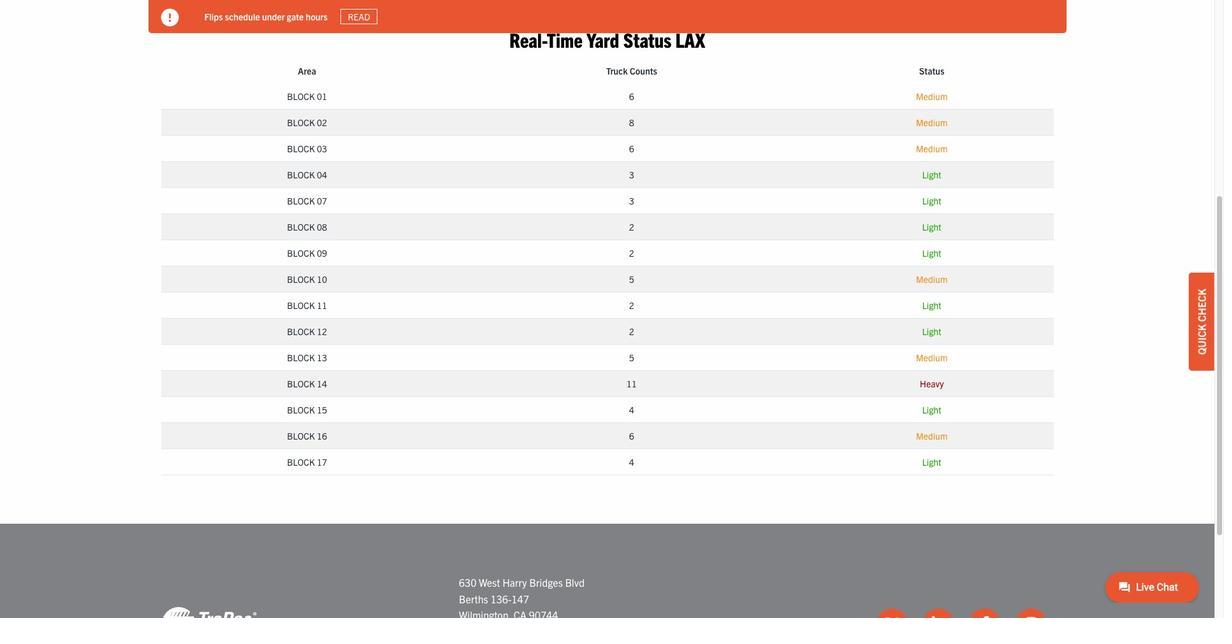 Task type: describe. For each thing, give the bounding box(es) containing it.
schedule
[[225, 11, 260, 22]]

630
[[459, 577, 477, 589]]

block 15
[[287, 404, 327, 416]]

block 02
[[287, 117, 327, 128]]

block for block 09
[[287, 247, 315, 259]]

light for block 07
[[923, 195, 942, 207]]

under
[[262, 11, 285, 22]]

area
[[298, 65, 316, 77]]

block for block 01
[[287, 91, 315, 102]]

0 horizontal spatial status
[[624, 27, 672, 51]]

light for block 09
[[923, 247, 942, 259]]

14
[[317, 378, 327, 390]]

blvd
[[565, 577, 585, 589]]

block 16
[[287, 430, 327, 442]]

block for block 13
[[287, 352, 315, 364]]

block for block 10
[[287, 274, 315, 285]]

147
[[512, 593, 529, 606]]

4 for block 15
[[629, 404, 634, 416]]

block for block 08
[[287, 221, 315, 233]]

block 14
[[287, 378, 327, 390]]

footer containing 630 west harry bridges blvd
[[0, 524, 1215, 619]]

630 west harry bridges blvd berths 136-147
[[459, 577, 585, 606]]

bridges
[[529, 577, 563, 589]]

heavy
[[920, 378, 944, 390]]

block 10
[[287, 274, 327, 285]]

12
[[317, 326, 327, 337]]

15
[[317, 404, 327, 416]]

quick check
[[1196, 289, 1209, 355]]

quick check link
[[1189, 273, 1215, 371]]

block 11
[[287, 300, 327, 311]]

medium for block 16
[[916, 430, 948, 442]]

block for block 14
[[287, 378, 315, 390]]

04
[[317, 169, 327, 180]]

0 vertical spatial 11
[[317, 300, 327, 311]]

medium for block 13
[[916, 352, 948, 364]]

truck
[[606, 65, 628, 77]]

real-time yard status lax
[[510, 27, 705, 51]]

4 for block 17
[[629, 457, 634, 468]]

2 for block 09
[[629, 247, 634, 259]]

02
[[317, 117, 327, 128]]

counts
[[630, 65, 658, 77]]

yard
[[587, 27, 620, 51]]

west
[[479, 577, 500, 589]]

01
[[317, 91, 327, 102]]

hours
[[306, 11, 328, 22]]

flips schedule under gate hours
[[204, 11, 328, 22]]

6 for block 03
[[629, 143, 634, 154]]

5 for block 10
[[629, 274, 634, 285]]

17
[[317, 457, 327, 468]]

berths
[[459, 593, 488, 606]]

1 horizontal spatial status
[[920, 65, 945, 77]]

medium for block 03
[[916, 143, 948, 154]]

block for block 11
[[287, 300, 315, 311]]

block for block 03
[[287, 143, 315, 154]]

136-
[[491, 593, 512, 606]]

3 for block 04
[[629, 169, 634, 180]]

time
[[547, 27, 583, 51]]



Task type: locate. For each thing, give the bounding box(es) containing it.
2 for block 11
[[629, 300, 634, 311]]

13 block from the top
[[287, 404, 315, 416]]

2 light from the top
[[923, 195, 942, 207]]

3 light from the top
[[923, 221, 942, 233]]

block left 07
[[287, 195, 315, 207]]

0 vertical spatial 5
[[629, 274, 634, 285]]

12 block from the top
[[287, 378, 315, 390]]

block left "14"
[[287, 378, 315, 390]]

9 block from the top
[[287, 300, 315, 311]]

10
[[317, 274, 327, 285]]

block 04
[[287, 169, 327, 180]]

3 for block 07
[[629, 195, 634, 207]]

2 6 from the top
[[629, 143, 634, 154]]

5 for block 13
[[629, 352, 634, 364]]

block left 10
[[287, 274, 315, 285]]

6 for block 01
[[629, 91, 634, 102]]

1 vertical spatial 6
[[629, 143, 634, 154]]

block left 08
[[287, 221, 315, 233]]

light for block 11
[[923, 300, 942, 311]]

1 4 from the top
[[629, 404, 634, 416]]

3 2 from the top
[[629, 300, 634, 311]]

16
[[317, 430, 327, 442]]

6 block from the top
[[287, 221, 315, 233]]

check
[[1196, 289, 1209, 322]]

2 block from the top
[[287, 117, 315, 128]]

flips
[[204, 11, 223, 22]]

block 13
[[287, 352, 327, 364]]

block 09
[[287, 247, 327, 259]]

11
[[317, 300, 327, 311], [627, 378, 637, 390]]

solid image
[[161, 9, 179, 27]]

block 01
[[287, 91, 327, 102]]

medium for block 02
[[916, 117, 948, 128]]

2 for block 08
[[629, 221, 634, 233]]

14 block from the top
[[287, 430, 315, 442]]

block left 09 at the left top of page
[[287, 247, 315, 259]]

block left 17
[[287, 457, 315, 468]]

1 vertical spatial 3
[[629, 195, 634, 207]]

4 2 from the top
[[629, 326, 634, 337]]

light for block 08
[[923, 221, 942, 233]]

1 5 from the top
[[629, 274, 634, 285]]

3 block from the top
[[287, 143, 315, 154]]

0 vertical spatial status
[[624, 27, 672, 51]]

10 block from the top
[[287, 326, 315, 337]]

4 medium from the top
[[916, 274, 948, 285]]

block left 16
[[287, 430, 315, 442]]

5 block from the top
[[287, 195, 315, 207]]

los angeles image
[[161, 606, 257, 619]]

status
[[624, 27, 672, 51], [920, 65, 945, 77]]

quick
[[1196, 324, 1209, 355]]

2
[[629, 221, 634, 233], [629, 247, 634, 259], [629, 300, 634, 311], [629, 326, 634, 337]]

0 vertical spatial 3
[[629, 169, 634, 180]]

2 2 from the top
[[629, 247, 634, 259]]

1 light from the top
[[923, 169, 942, 180]]

block left 12
[[287, 326, 315, 337]]

0 vertical spatial 6
[[629, 91, 634, 102]]

block left 13
[[287, 352, 315, 364]]

1 vertical spatial 4
[[629, 457, 634, 468]]

medium for block 10
[[916, 274, 948, 285]]

1 vertical spatial 11
[[627, 378, 637, 390]]

8
[[629, 117, 634, 128]]

footer
[[0, 524, 1215, 619]]

block left the 03
[[287, 143, 315, 154]]

medium for block 01
[[916, 91, 948, 102]]

block for block 07
[[287, 195, 315, 207]]

block for block 17
[[287, 457, 315, 468]]

block down block 10
[[287, 300, 315, 311]]

light for block 04
[[923, 169, 942, 180]]

5 medium from the top
[[916, 352, 948, 364]]

6 for block 16
[[629, 430, 634, 442]]

3 medium from the top
[[916, 143, 948, 154]]

light for block 17
[[923, 457, 942, 468]]

2 4 from the top
[[629, 457, 634, 468]]

block
[[287, 91, 315, 102], [287, 117, 315, 128], [287, 143, 315, 154], [287, 169, 315, 180], [287, 195, 315, 207], [287, 221, 315, 233], [287, 247, 315, 259], [287, 274, 315, 285], [287, 300, 315, 311], [287, 326, 315, 337], [287, 352, 315, 364], [287, 378, 315, 390], [287, 404, 315, 416], [287, 430, 315, 442], [287, 457, 315, 468]]

read link
[[341, 9, 378, 24]]

1 medium from the top
[[916, 91, 948, 102]]

block 17
[[287, 457, 327, 468]]

1 block from the top
[[287, 91, 315, 102]]

light
[[923, 169, 942, 180], [923, 195, 942, 207], [923, 221, 942, 233], [923, 247, 942, 259], [923, 300, 942, 311], [923, 326, 942, 337], [923, 404, 942, 416], [923, 457, 942, 468]]

3 6 from the top
[[629, 430, 634, 442]]

4 light from the top
[[923, 247, 942, 259]]

0 horizontal spatial 11
[[317, 300, 327, 311]]

block 12
[[287, 326, 327, 337]]

medium
[[916, 91, 948, 102], [916, 117, 948, 128], [916, 143, 948, 154], [916, 274, 948, 285], [916, 352, 948, 364], [916, 430, 948, 442]]

6 medium from the top
[[916, 430, 948, 442]]

block left 15
[[287, 404, 315, 416]]

5
[[629, 274, 634, 285], [629, 352, 634, 364]]

1 horizontal spatial 11
[[627, 378, 637, 390]]

block 08
[[287, 221, 327, 233]]

8 light from the top
[[923, 457, 942, 468]]

block 07
[[287, 195, 327, 207]]

1 vertical spatial status
[[920, 65, 945, 77]]

07
[[317, 195, 327, 207]]

15 block from the top
[[287, 457, 315, 468]]

2 medium from the top
[[916, 117, 948, 128]]

1 2 from the top
[[629, 221, 634, 233]]

3
[[629, 169, 634, 180], [629, 195, 634, 207]]

8 block from the top
[[287, 274, 315, 285]]

7 block from the top
[[287, 247, 315, 259]]

1 vertical spatial 5
[[629, 352, 634, 364]]

11 block from the top
[[287, 352, 315, 364]]

block left 01
[[287, 91, 315, 102]]

block for block 16
[[287, 430, 315, 442]]

light for block 12
[[923, 326, 942, 337]]

gate
[[287, 11, 304, 22]]

block for block 04
[[287, 169, 315, 180]]

lax
[[676, 27, 705, 51]]

block for block 15
[[287, 404, 315, 416]]

5 light from the top
[[923, 300, 942, 311]]

real-
[[510, 27, 547, 51]]

6
[[629, 91, 634, 102], [629, 143, 634, 154], [629, 430, 634, 442]]

2 vertical spatial 6
[[629, 430, 634, 442]]

2 5 from the top
[[629, 352, 634, 364]]

03
[[317, 143, 327, 154]]

7 light from the top
[[923, 404, 942, 416]]

block for block 12
[[287, 326, 315, 337]]

block left 04
[[287, 169, 315, 180]]

08
[[317, 221, 327, 233]]

2 for block 12
[[629, 326, 634, 337]]

harry
[[503, 577, 527, 589]]

block left the 02
[[287, 117, 315, 128]]

read
[[348, 11, 370, 22]]

0 vertical spatial 4
[[629, 404, 634, 416]]

13
[[317, 352, 327, 364]]

light for block 15
[[923, 404, 942, 416]]

1 6 from the top
[[629, 91, 634, 102]]

block 03
[[287, 143, 327, 154]]

truck counts
[[606, 65, 658, 77]]

block for block 02
[[287, 117, 315, 128]]

4 block from the top
[[287, 169, 315, 180]]

09
[[317, 247, 327, 259]]

2 3 from the top
[[629, 195, 634, 207]]

6 light from the top
[[923, 326, 942, 337]]

1 3 from the top
[[629, 169, 634, 180]]

4
[[629, 404, 634, 416], [629, 457, 634, 468]]



Task type: vqa. For each thing, say whether or not it's contained in the screenshot.


